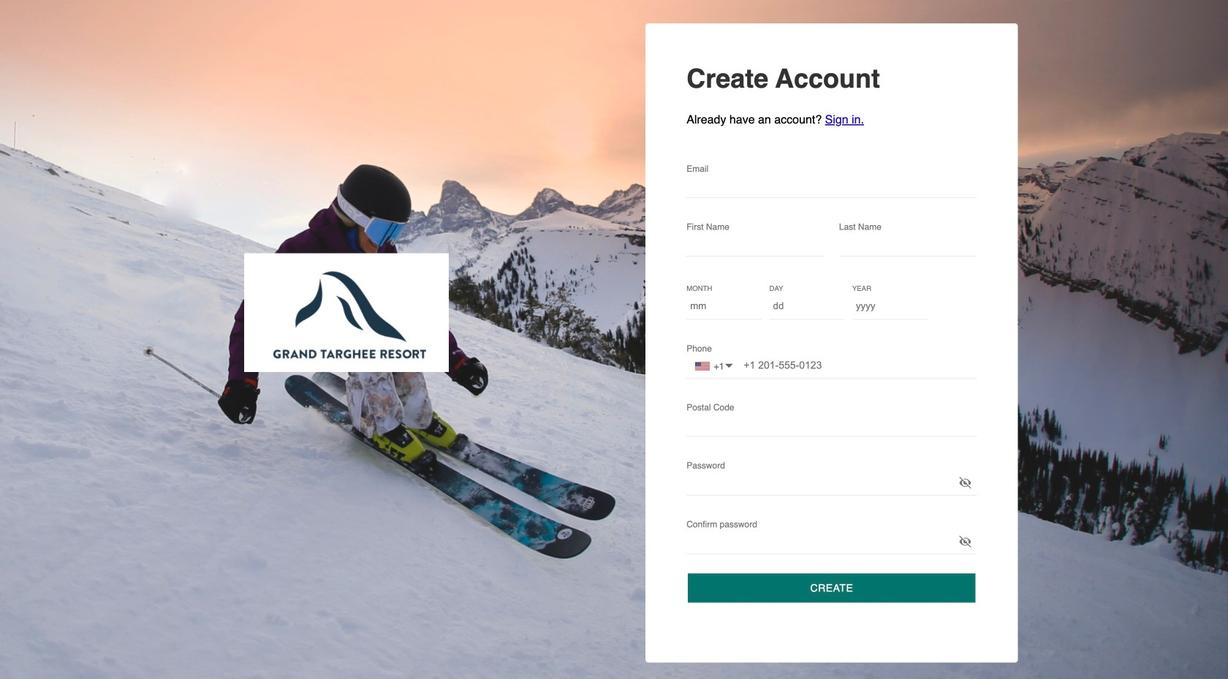 Task type: describe. For each thing, give the bounding box(es) containing it.
yyyy text field
[[852, 293, 928, 320]]



Task type: locate. For each thing, give the bounding box(es) containing it.
mm text field
[[687, 293, 762, 320]]

None text field
[[687, 233, 825, 256], [687, 413, 977, 437], [687, 233, 825, 256], [687, 413, 977, 437]]

+1 201-555-0123 telephone field
[[739, 355, 977, 378]]

dd text field
[[770, 293, 845, 320]]

None password field
[[687, 472, 955, 495], [687, 531, 955, 554], [687, 472, 955, 495], [687, 531, 955, 554]]

None text field
[[839, 233, 977, 256]]

None email field
[[687, 175, 977, 198]]



